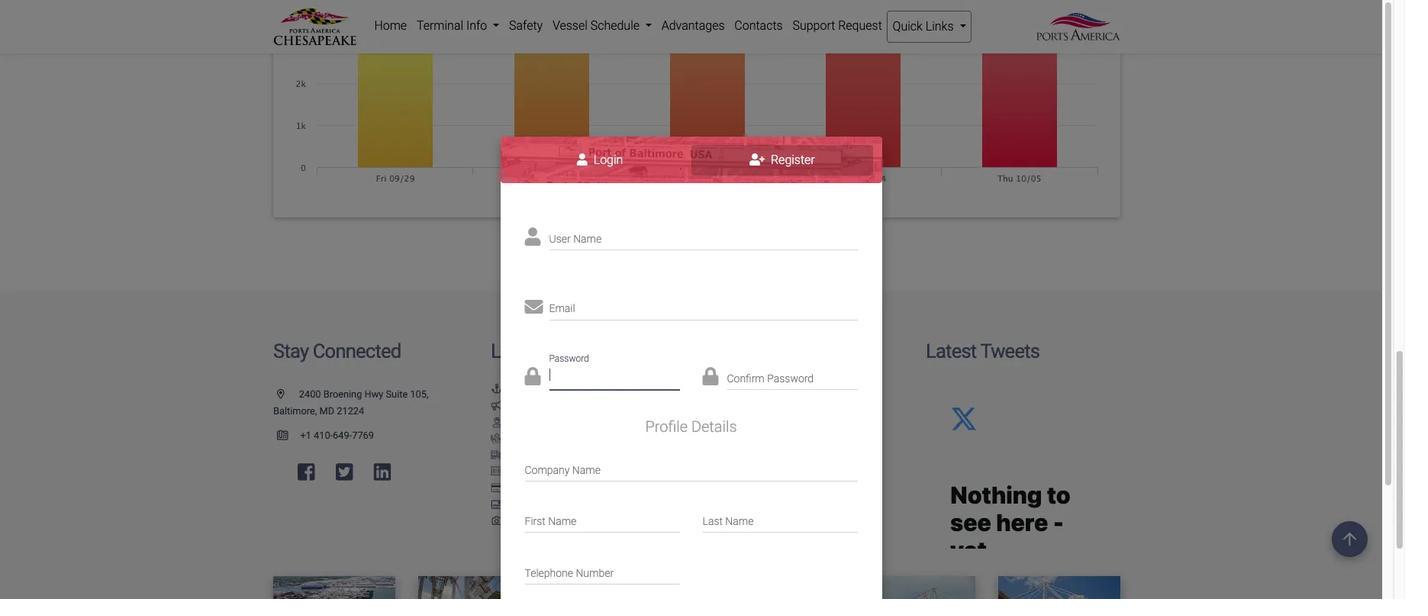 Task type: locate. For each thing, give the bounding box(es) containing it.
0 vertical spatial login
[[591, 153, 623, 167]]

user plus image
[[750, 154, 765, 166]]

login
[[591, 153, 623, 167], [821, 532, 845, 543]]

confirm
[[727, 372, 765, 385]]

name for last name
[[725, 515, 754, 528]]

Company Name text field
[[525, 454, 857, 481]]

confirm password
[[727, 372, 814, 385]]

+1 410-649-7769
[[300, 429, 374, 441]]

0 horizontal spatial home link
[[369, 11, 412, 41]]

1 vertical spatial register
[[778, 532, 813, 543]]

2400
[[299, 389, 321, 400]]

1 horizontal spatial login
[[821, 532, 845, 543]]

contacts link
[[730, 11, 788, 41]]

0 vertical spatial home link
[[369, 11, 412, 41]]

login link
[[509, 145, 691, 176], [821, 532, 845, 543]]

register down requirements
[[778, 532, 813, 543]]

register link
[[691, 145, 873, 176], [775, 532, 813, 543]]

0 horizontal spatial password
[[549, 353, 589, 364]]

bullhorn image
[[491, 401, 503, 411]]

register
[[768, 153, 815, 167], [778, 532, 813, 543]]

vessel schedule
[[727, 416, 798, 428]]

1 vertical spatial home
[[511, 383, 538, 395]]

credit card front image
[[491, 500, 503, 510]]

navis
[[509, 466, 533, 477]]

links
[[491, 339, 534, 362]]

name
[[573, 233, 602, 245], [572, 464, 601, 476], [548, 515, 576, 528], [725, 515, 754, 528]]

home
[[374, 18, 407, 33], [511, 383, 538, 395]]

649-
[[333, 429, 352, 441]]

0 vertical spatial password
[[549, 353, 589, 364]]

login right |
[[821, 532, 845, 543]]

link
[[509, 515, 527, 527]]

payments
[[509, 482, 552, 494]]

support
[[793, 18, 835, 33]]

2400 broening hwy suite 105, baltimore, md 21224 link
[[273, 389, 429, 417]]

home link
[[369, 11, 412, 41], [491, 383, 538, 395]]

2 lock image from the left
[[703, 367, 719, 386]]

name up grain
[[725, 515, 754, 528]]

grain
[[728, 532, 751, 543]]

home link for contacts link on the right of page
[[369, 11, 412, 41]]

0 vertical spatial register
[[768, 153, 815, 167]]

1 horizontal spatial home
[[511, 383, 538, 395]]

first name
[[525, 515, 576, 528]]

register inside register link
[[768, 153, 815, 167]]

credit card image
[[491, 484, 503, 494]]

lock image
[[525, 367, 541, 386], [703, 367, 719, 386]]

user image
[[577, 154, 588, 166]]

2400 broening hwy suite 105, baltimore, md 21224
[[273, 389, 429, 417]]

contacts
[[734, 18, 783, 33]]

1 horizontal spatial lock image
[[703, 367, 719, 386]]

login right user icon
[[591, 153, 623, 167]]

105,
[[410, 389, 429, 400]]

tariff
[[767, 482, 790, 494]]

details
[[691, 418, 737, 436]]

terminal tariff
[[727, 482, 790, 494]]

1 vertical spatial home link
[[491, 383, 538, 395]]

name up options
[[572, 464, 601, 476]]

Email text field
[[549, 293, 857, 320]]

password
[[549, 353, 589, 364], [767, 372, 814, 385]]

+1
[[300, 429, 311, 441]]

vessel
[[727, 416, 755, 428]]

company
[[525, 464, 570, 476]]

profile details
[[645, 418, 737, 436]]

|
[[816, 531, 819, 544]]

0 vertical spatial home
[[374, 18, 407, 33]]

to
[[529, 515, 538, 527]]

1 vertical spatial login link
[[821, 532, 845, 543]]

business inquiries link
[[708, 383, 806, 395]]

vessel schedule link
[[708, 416, 798, 428]]

0 horizontal spatial lock image
[[525, 367, 541, 386]]

lock image down links
[[525, 367, 541, 386]]

inquiries
[[769, 383, 806, 395]]

linkedin image
[[374, 463, 391, 482]]

register inside grain site: register | login
[[778, 532, 813, 543]]

grain site: register | login
[[728, 531, 845, 544]]

1 vertical spatial login
[[821, 532, 845, 543]]

user
[[549, 233, 571, 245]]

trucker
[[727, 515, 759, 527]]

lock image for password
[[525, 367, 541, 386]]

name for company name
[[572, 464, 601, 476]]

lock image left confirm
[[703, 367, 719, 386]]

lock image for confirm password
[[703, 367, 719, 386]]

latest
[[926, 339, 976, 362]]

link to cameras link
[[491, 515, 579, 527]]

number
[[576, 567, 614, 579]]

hand receiving image
[[491, 434, 503, 444]]

anchor image
[[491, 385, 503, 395]]

21224
[[337, 405, 364, 417]]

name right user
[[573, 233, 602, 245]]

0 horizontal spatial home
[[374, 18, 407, 33]]

tab list
[[500, 137, 882, 184]]

Last Name text field
[[703, 506, 857, 533]]

last
[[703, 515, 723, 528]]

options
[[555, 482, 589, 494]]

register right 'user plus' icon at the right top of page
[[768, 153, 815, 167]]

1 vertical spatial register link
[[775, 532, 813, 543]]

wheat image
[[708, 532, 722, 543]]

1 lock image from the left
[[525, 367, 541, 386]]

trucker requirements link
[[708, 515, 822, 527]]

1 horizontal spatial password
[[767, 372, 814, 385]]

name right the first
[[548, 515, 576, 528]]

0 horizontal spatial login link
[[509, 145, 691, 176]]

0 vertical spatial register link
[[691, 145, 873, 176]]

web
[[780, 433, 800, 444]]

md
[[319, 405, 334, 417]]

user hard hat image
[[491, 418, 503, 428]]

list alt image
[[708, 517, 720, 527]]

requirements
[[762, 515, 822, 527]]

tweets
[[980, 339, 1040, 362]]

advantages link
[[657, 11, 730, 41]]

portal
[[802, 433, 828, 444]]

seagirt tos web portal link
[[708, 433, 828, 444]]

1 horizontal spatial home link
[[491, 383, 538, 395]]



Task type: vqa. For each thing, say whether or not it's contained in the screenshot.
the 1500
no



Task type: describe. For each thing, give the bounding box(es) containing it.
link to cameras
[[509, 515, 579, 527]]

browser image
[[708, 434, 720, 444]]

user name
[[549, 233, 602, 245]]

payments options link
[[491, 482, 589, 494]]

advantages
[[662, 18, 725, 33]]

seagirt
[[727, 433, 757, 444]]

stay connected
[[273, 339, 401, 362]]

Confirm Password password field
[[727, 363, 857, 390]]

cameras
[[541, 515, 579, 527]]

ship image
[[708, 418, 720, 428]]

latest tweets
[[926, 339, 1040, 362]]

n4
[[536, 466, 548, 477]]

safety
[[509, 18, 543, 33]]

1 vertical spatial password
[[767, 372, 814, 385]]

user image
[[525, 227, 541, 246]]

go to top image
[[1332, 521, 1368, 557]]

last name
[[703, 515, 754, 528]]

container storage image
[[491, 467, 503, 477]]

home inside 'link'
[[374, 18, 407, 33]]

first
[[525, 515, 546, 528]]

suite
[[386, 389, 408, 400]]

telephone
[[525, 567, 573, 579]]

navis n4
[[509, 466, 548, 477]]

business inquiries
[[727, 383, 806, 395]]

1 horizontal spatial login link
[[821, 532, 845, 543]]

request
[[838, 18, 882, 33]]

map marker alt image
[[277, 390, 297, 400]]

name for first name
[[548, 515, 576, 528]]

tab list containing login
[[500, 137, 882, 184]]

support request
[[793, 18, 882, 33]]

envelope image
[[525, 297, 543, 316]]

site:
[[753, 532, 772, 543]]

Telephone Number text field
[[525, 557, 680, 585]]

payments options
[[509, 482, 589, 494]]

schedule
[[758, 416, 798, 428]]

telephone number
[[525, 567, 614, 579]]

company name
[[525, 464, 601, 476]]

seagirt tos web portal
[[727, 433, 828, 444]]

+1 410-649-7769 link
[[273, 429, 374, 441]]

terminal
[[727, 482, 764, 494]]

0 vertical spatial login link
[[509, 145, 691, 176]]

First Name text field
[[525, 506, 680, 533]]

login inside grain site: register | login
[[821, 532, 845, 543]]

7769
[[352, 429, 374, 441]]

tos
[[760, 433, 778, 444]]

profile
[[645, 418, 688, 436]]

phone office image
[[277, 431, 300, 441]]

twitter square image
[[336, 463, 353, 482]]

facebook square image
[[298, 463, 315, 482]]

home link for navis n4 link
[[491, 383, 538, 395]]

support request link
[[788, 11, 887, 41]]

0 horizontal spatial login
[[591, 153, 623, 167]]

name for user name
[[573, 233, 602, 245]]

safety link
[[504, 11, 548, 41]]

connected
[[313, 339, 401, 362]]

camera image
[[491, 517, 503, 527]]

search image
[[708, 385, 720, 395]]

User Name text field
[[549, 223, 857, 250]]

410-
[[314, 429, 333, 441]]

hwy
[[364, 389, 383, 400]]

broening
[[323, 389, 362, 400]]

baltimore,
[[273, 405, 317, 417]]

stay
[[273, 339, 309, 362]]

email
[[549, 303, 575, 315]]

Password password field
[[549, 363, 680, 390]]

navis n4 link
[[491, 466, 548, 477]]

truck container image
[[491, 451, 503, 461]]

trucker requirements
[[727, 515, 822, 527]]

business
[[727, 383, 766, 395]]



